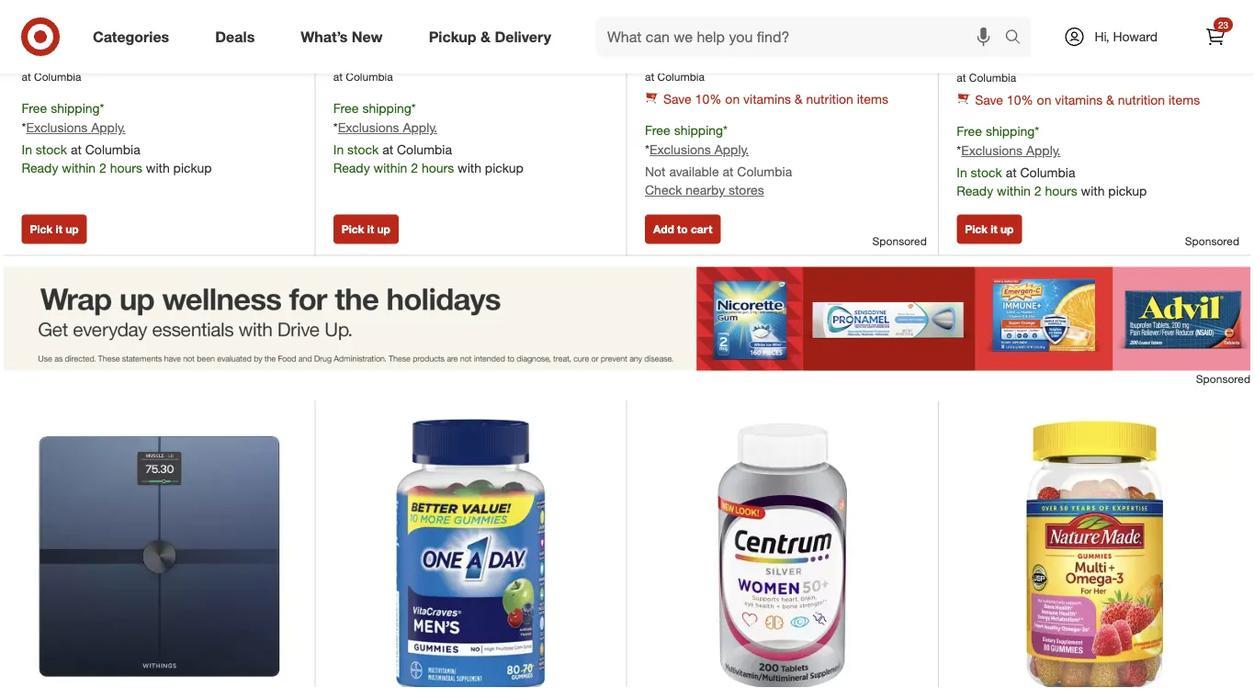 Task type: locate. For each thing, give the bounding box(es) containing it.
0 horizontal spatial up
[[65, 222, 79, 236]]

pickup
[[173, 160, 212, 176], [485, 160, 524, 176], [1109, 183, 1147, 199]]

save for free shipping * * exclusions apply. in stock at  columbia ready within 2 hours with pickup
[[975, 92, 1004, 108]]

pick it up button for $16.99
[[333, 214, 399, 244]]

nutrition
[[806, 91, 854, 107], [1118, 92, 1165, 108]]

2 horizontal spatial up
[[1001, 222, 1014, 236]]

pick it up button
[[22, 214, 87, 244], [333, 214, 399, 244], [957, 214, 1022, 244]]

hours for $16.19
[[110, 160, 142, 176]]

$10.99
[[645, 46, 689, 64], [957, 47, 1001, 65]]

$10.99 for free shipping * * exclusions apply. in stock at  columbia ready within 2 hours with pickup
[[957, 47, 1001, 65]]

0 horizontal spatial stock
[[36, 141, 67, 158]]

1 pick it up from the left
[[30, 222, 79, 236]]

body smart advanced body composition smart wi-fi scale - black image
[[22, 419, 297, 688], [22, 419, 297, 688]]

2
[[99, 160, 106, 176], [411, 160, 418, 176], [1035, 183, 1042, 199]]

2 centrum link from the left
[[957, 0, 1007, 19]]

sponsored for free shipping * * exclusions apply. not available at columbia check nearby stores
[[873, 234, 927, 248]]

0 horizontal spatial 10%
[[695, 91, 722, 107]]

1 horizontal spatial centrum
[[957, 1, 1007, 17]]

1 horizontal spatial $10.99
[[957, 47, 1001, 65]]

one a day men's multivitamin gummies image
[[333, 419, 608, 688], [333, 419, 608, 688]]

centrum link
[[645, 0, 695, 18], [957, 0, 1007, 19]]

stock
[[36, 141, 67, 158], [347, 141, 379, 158], [971, 164, 1002, 180]]

save for free shipping * * exclusions apply. not available at columbia check nearby stores
[[664, 91, 692, 107]]

1 horizontal spatial in
[[333, 141, 344, 158]]

$10.99 at columbia down 239
[[957, 47, 1017, 85]]

apply.
[[91, 119, 126, 135], [403, 119, 437, 135], [715, 141, 749, 158], [1026, 142, 1061, 158]]

189
[[79, 19, 97, 32]]

2 horizontal spatial it
[[991, 222, 998, 236]]

2 it from the left
[[367, 222, 374, 236]]

pick for $16.99
[[342, 222, 364, 236]]

0 horizontal spatial &
[[481, 28, 491, 46]]

vitamins down what can we help you find? suggestions appear below search field
[[744, 91, 791, 107]]

1 horizontal spatial with
[[458, 160, 482, 176]]

nutrition for free shipping * * exclusions apply. in stock at  columbia ready within 2 hours with pickup
[[1118, 92, 1165, 108]]

search button
[[997, 17, 1041, 61]]

2 horizontal spatial pick it up
[[965, 222, 1014, 236]]

items
[[857, 91, 889, 107], [1169, 92, 1200, 108]]

0 horizontal spatial centrum link
[[645, 0, 695, 18]]

save down search button
[[975, 92, 1004, 108]]

& for free shipping * * exclusions apply. not available at columbia check nearby stores
[[795, 91, 803, 107]]

2 pick from the left
[[342, 222, 364, 236]]

free inside free shipping * * exclusions apply. not available at columbia check nearby stores
[[645, 122, 671, 138]]

on for stock
[[1037, 92, 1052, 108]]

centrum for free shipping * * exclusions apply. not available at columbia check nearby stores
[[645, 0, 695, 16]]

it
[[56, 222, 62, 236], [367, 222, 374, 236], [991, 222, 998, 236]]

ready
[[22, 160, 58, 176], [333, 160, 370, 176], [957, 183, 994, 199]]

1 pick it up button from the left
[[22, 214, 87, 244]]

with
[[146, 160, 170, 176], [458, 160, 482, 176], [1081, 183, 1105, 199]]

1 horizontal spatial pick it up button
[[333, 214, 399, 244]]

save 10% on vitamins & nutrition items down hi,
[[975, 92, 1200, 108]]

2 horizontal spatial hours
[[1045, 183, 1078, 199]]

save up free shipping * * exclusions apply. not available at columbia check nearby stores
[[664, 91, 692, 107]]

0 horizontal spatial pick it up button
[[22, 214, 87, 244]]

vitamins
[[744, 91, 791, 107], [1055, 92, 1103, 108]]

/count
[[104, 47, 141, 63]]

1 horizontal spatial up
[[377, 222, 391, 236]]

1 horizontal spatial it
[[367, 222, 374, 236]]

2 for $16.19
[[99, 160, 106, 176]]

pick it up for $16.99
[[342, 222, 391, 236]]

10% for available
[[695, 91, 722, 107]]

what's new link
[[285, 17, 406, 57]]

columbia inside $16.19 ( $0.27 /count at columbia
[[34, 70, 81, 84]]

1 horizontal spatial vitamins
[[1055, 92, 1103, 108]]

0 horizontal spatial pick
[[30, 222, 53, 236]]

1 horizontal spatial pick it up
[[342, 222, 391, 236]]

save 10% on vitamins & nutrition items down what can we help you find? suggestions appear below search field
[[664, 91, 889, 107]]

&
[[481, 28, 491, 46], [795, 91, 803, 107], [1107, 92, 1115, 108]]

10% down search button
[[1007, 92, 1034, 108]]

1 pick from the left
[[30, 222, 53, 236]]

centrum link for free shipping * * exclusions apply. in stock at  columbia ready within 2 hours with pickup
[[957, 0, 1007, 19]]

10%
[[695, 91, 722, 107], [1007, 92, 1034, 108]]

nutrition down howard
[[1118, 92, 1165, 108]]

hi,
[[1095, 28, 1110, 45]]

1 centrum link from the left
[[645, 0, 695, 18]]

nutrition down what can we help you find? suggestions appear below search field
[[806, 91, 854, 107]]

0 horizontal spatial nutrition
[[806, 91, 854, 107]]

0 horizontal spatial pickup
[[173, 160, 212, 176]]

0 horizontal spatial items
[[857, 91, 889, 107]]

2 horizontal spatial free shipping * * exclusions apply. in stock at  columbia ready within 2 hours with pickup
[[957, 123, 1147, 199]]

categories link
[[77, 17, 192, 57]]

shipping
[[51, 100, 100, 116], [362, 100, 412, 116], [674, 122, 723, 138], [986, 123, 1035, 139]]

0 horizontal spatial with
[[146, 160, 170, 176]]

23
[[1219, 19, 1229, 30]]

10% up free shipping * * exclusions apply. not available at columbia check nearby stores
[[695, 91, 722, 107]]

0 horizontal spatial within
[[62, 160, 96, 176]]

pick for $16.19
[[30, 222, 53, 236]]

$16.99
[[333, 46, 377, 64]]

sponsored
[[873, 234, 927, 248], [1185, 234, 1240, 248], [1196, 372, 1251, 385]]

1 horizontal spatial &
[[795, 91, 803, 107]]

1 horizontal spatial hours
[[422, 160, 454, 176]]

in
[[22, 141, 32, 158], [333, 141, 344, 158], [957, 164, 967, 180]]

0 horizontal spatial hours
[[110, 160, 142, 176]]

1 horizontal spatial pick
[[342, 222, 364, 236]]

2 horizontal spatial within
[[997, 183, 1031, 199]]

2 horizontal spatial pick
[[965, 222, 988, 236]]

items for free shipping * * exclusions apply. in stock at  columbia ready within 2 hours with pickup
[[1169, 92, 1200, 108]]

save
[[664, 91, 692, 107], [975, 92, 1004, 108]]

0 horizontal spatial on
[[725, 91, 740, 107]]

advertisement region
[[4, 267, 1251, 371]]

1 horizontal spatial centrum link
[[957, 0, 1007, 19]]

pick
[[30, 222, 53, 236], [342, 222, 364, 236], [965, 222, 988, 236]]

at inside "$16.99 at columbia"
[[333, 70, 343, 84]]

up for $16.19
[[65, 222, 79, 236]]

239
[[1014, 19, 1032, 33]]

1 horizontal spatial save
[[975, 92, 1004, 108]]

1 horizontal spatial save 10% on vitamins & nutrition items
[[975, 92, 1200, 108]]

hi, howard
[[1095, 28, 1158, 45]]

exclusions
[[26, 119, 88, 135], [338, 119, 399, 135], [650, 141, 711, 158], [961, 142, 1023, 158]]

centrum silver women 50+ multivitamin / multimineral dietary supplement tablets image
[[645, 419, 920, 688], [645, 419, 920, 688]]

free shipping * * exclusions apply. in stock at  columbia ready within 2 hours with pickup for $16.99
[[333, 100, 524, 176]]

free shipping * * exclusions apply. not available at columbia check nearby stores
[[645, 122, 792, 198]]

1 horizontal spatial items
[[1169, 92, 1200, 108]]

1 horizontal spatial stock
[[347, 141, 379, 158]]

& down what can we help you find? suggestions appear below search field
[[795, 91, 803, 107]]

& down hi,
[[1107, 92, 1115, 108]]

vitamins down hi,
[[1055, 92, 1103, 108]]

0 horizontal spatial $10.99
[[645, 46, 689, 64]]

2 pick it up from the left
[[342, 222, 391, 236]]

2 horizontal spatial ready
[[957, 183, 994, 199]]

on
[[725, 91, 740, 107], [1037, 92, 1052, 108]]

nature
[[22, 0, 60, 16]]

0 horizontal spatial save
[[664, 91, 692, 107]]

at inside $16.19 ( $0.27 /count at columbia
[[22, 70, 31, 84]]

hours
[[110, 160, 142, 176], [422, 160, 454, 176], [1045, 183, 1078, 199]]

what's new
[[301, 28, 383, 46]]

0 horizontal spatial 2
[[99, 160, 106, 176]]

*
[[100, 100, 104, 116], [412, 100, 416, 116], [22, 119, 26, 135], [333, 119, 338, 135], [723, 122, 728, 138], [1035, 123, 1040, 139], [645, 141, 650, 158], [957, 142, 961, 158]]

pick it up
[[30, 222, 79, 236], [342, 222, 391, 236], [965, 222, 1014, 236]]

exclusions apply. link
[[26, 119, 126, 135], [338, 119, 437, 135], [650, 141, 749, 158], [961, 142, 1061, 158]]

2 horizontal spatial pick it up button
[[957, 214, 1022, 244]]

0 horizontal spatial it
[[56, 222, 62, 236]]

up
[[65, 222, 79, 236], [377, 222, 391, 236], [1001, 222, 1014, 236]]

0 horizontal spatial vitamins
[[744, 91, 791, 107]]

save 10% on vitamins & nutrition items
[[664, 91, 889, 107], [975, 92, 1200, 108]]

at
[[22, 70, 31, 84], [333, 70, 343, 84], [645, 70, 655, 84], [957, 71, 966, 85], [71, 141, 82, 158], [382, 141, 393, 158], [723, 163, 734, 180], [1006, 164, 1017, 180]]

0 horizontal spatial save 10% on vitamins & nutrition items
[[664, 91, 889, 107]]

$10.99 for free shipping * * exclusions apply. not available at columbia check nearby stores
[[645, 46, 689, 64]]

nature made multi for her + omega-3 gummies - lemon, orange & strawberry image
[[957, 419, 1233, 688], [957, 419, 1233, 688]]

3 pick from the left
[[965, 222, 988, 236]]

add to cart button
[[645, 214, 721, 244]]

on down search button
[[1037, 92, 1052, 108]]

1 it from the left
[[56, 222, 62, 236]]

pick it up for $16.19
[[30, 222, 79, 236]]

$16.99 at columbia
[[333, 46, 393, 84]]

1 horizontal spatial within
[[374, 160, 407, 176]]

& right pickup
[[481, 28, 491, 46]]

free shipping * * exclusions apply. in stock at  columbia ready within 2 hours with pickup
[[22, 100, 212, 176], [333, 100, 524, 176], [957, 123, 1147, 199]]

on for available
[[725, 91, 740, 107]]

free
[[22, 100, 47, 116], [333, 100, 359, 116], [645, 122, 671, 138], [957, 123, 982, 139]]

free shipping * * exclusions apply. in stock at  columbia ready within 2 hours with pickup for $16.19
[[22, 100, 212, 176]]

columbia
[[34, 70, 81, 84], [346, 70, 393, 84], [658, 70, 705, 84], [969, 71, 1017, 85], [85, 141, 140, 158], [397, 141, 452, 158], [737, 163, 792, 180], [1021, 164, 1076, 180]]

$10.99 at columbia down the 131
[[645, 46, 705, 84]]

1 horizontal spatial free shipping * * exclusions apply. in stock at  columbia ready within 2 hours with pickup
[[333, 100, 524, 176]]

3 it from the left
[[991, 222, 998, 236]]

0 horizontal spatial $10.99 at columbia
[[645, 46, 705, 84]]

1 horizontal spatial 10%
[[1007, 92, 1034, 108]]

centrum for free shipping * * exclusions apply. in stock at  columbia ready within 2 hours with pickup
[[957, 1, 1007, 17]]

$0.27
[[73, 47, 104, 63]]

2 pick it up button from the left
[[333, 214, 399, 244]]

deals link
[[200, 17, 278, 57]]

within
[[62, 160, 96, 176], [374, 160, 407, 176], [997, 183, 1031, 199]]

1 horizontal spatial ready
[[333, 160, 370, 176]]

$16.19
[[22, 46, 66, 64]]

2 horizontal spatial &
[[1107, 92, 1115, 108]]

1 horizontal spatial pickup
[[485, 160, 524, 176]]

what's
[[301, 28, 348, 46]]

0 horizontal spatial free shipping * * exclusions apply. in stock at  columbia ready within 2 hours with pickup
[[22, 100, 212, 176]]

$10.99 at columbia
[[645, 46, 705, 84], [957, 47, 1017, 85]]

check
[[645, 182, 682, 198]]

vitamins for free shipping * * exclusions apply. in stock at  columbia ready within 2 hours with pickup
[[1055, 92, 1103, 108]]

centrum
[[645, 0, 695, 16], [957, 1, 1007, 17]]

10% for stock
[[1007, 92, 1034, 108]]

0 horizontal spatial in
[[22, 141, 32, 158]]

1 horizontal spatial $10.99 at columbia
[[957, 47, 1017, 85]]

0 horizontal spatial centrum
[[645, 0, 695, 16]]

nearby
[[686, 182, 725, 198]]

pickup for $16.99
[[485, 160, 524, 176]]

1 horizontal spatial 2
[[411, 160, 418, 176]]

1 horizontal spatial nutrition
[[1118, 92, 1165, 108]]

up for $16.99
[[377, 222, 391, 236]]

2 up from the left
[[377, 222, 391, 236]]

on up free shipping * * exclusions apply. not available at columbia check nearby stores
[[725, 91, 740, 107]]

with for $16.19
[[146, 160, 170, 176]]

2 horizontal spatial in
[[957, 164, 967, 180]]

with for $16.99
[[458, 160, 482, 176]]

centrum link for free shipping * * exclusions apply. not available at columbia check nearby stores
[[645, 0, 695, 18]]

to
[[677, 222, 688, 236]]

1 up from the left
[[65, 222, 79, 236]]

0 horizontal spatial pick it up
[[30, 222, 79, 236]]

0 horizontal spatial ready
[[22, 160, 58, 176]]

1 horizontal spatial on
[[1037, 92, 1052, 108]]

3 up from the left
[[1001, 222, 1014, 236]]

sponsored for free shipping * * exclusions apply. in stock at  columbia ready within 2 hours with pickup
[[1185, 234, 1240, 248]]

pick it up button for $16.19
[[22, 214, 87, 244]]

$16.19 ( $0.27 /count at columbia
[[22, 46, 141, 84]]



Task type: vqa. For each thing, say whether or not it's contained in the screenshot.
"1"
no



Task type: describe. For each thing, give the bounding box(es) containing it.
hours for $16.99
[[422, 160, 454, 176]]

pickup for $16.19
[[173, 160, 212, 176]]

it for $16.19
[[56, 222, 62, 236]]

239 link
[[957, 19, 1233, 35]]

3 pick it up from the left
[[965, 222, 1014, 236]]

ready for $16.99
[[333, 160, 370, 176]]

made
[[64, 0, 97, 16]]

at inside free shipping * * exclusions apply. not available at columbia check nearby stores
[[723, 163, 734, 180]]

add
[[653, 222, 674, 236]]

cart
[[691, 222, 713, 236]]

deals
[[215, 28, 255, 46]]

it for $16.99
[[367, 222, 374, 236]]

check nearby stores button
[[645, 181, 764, 199]]

pickup & delivery link
[[413, 17, 574, 57]]

131 link
[[645, 18, 920, 34]]

ready for $16.19
[[22, 160, 58, 176]]

(
[[69, 47, 73, 63]]

$10.99 at columbia for free shipping * * exclusions apply. in stock at  columbia ready within 2 hours with pickup
[[957, 47, 1017, 85]]

new
[[352, 28, 383, 46]]

apply. inside free shipping * * exclusions apply. not available at columbia check nearby stores
[[715, 141, 749, 158]]

2 horizontal spatial with
[[1081, 183, 1105, 199]]

exclusions inside free shipping * * exclusions apply. not available at columbia check nearby stores
[[650, 141, 711, 158]]

stores
[[729, 182, 764, 198]]

2 horizontal spatial 2
[[1035, 183, 1042, 199]]

$10.99 at columbia for free shipping * * exclusions apply. not available at columbia check nearby stores
[[645, 46, 705, 84]]

nature made link
[[22, 0, 97, 18]]

vitamins for free shipping * * exclusions apply. not available at columbia check nearby stores
[[744, 91, 791, 107]]

columbia inside "$16.99 at columbia"
[[346, 70, 393, 84]]

in for $16.19
[[22, 141, 32, 158]]

categories
[[93, 28, 169, 46]]

& for free shipping * * exclusions apply. in stock at  columbia ready within 2 hours with pickup
[[1107, 92, 1115, 108]]

columbia inside free shipping * * exclusions apply. not available at columbia check nearby stores
[[737, 163, 792, 180]]

3 pick it up button from the left
[[957, 214, 1022, 244]]

within for $16.19
[[62, 160, 96, 176]]

2 horizontal spatial pickup
[[1109, 183, 1147, 199]]

not
[[645, 163, 666, 180]]

in for $16.99
[[333, 141, 344, 158]]

131
[[702, 19, 721, 32]]

189 link
[[22, 18, 297, 34]]

stock for $16.19
[[36, 141, 67, 158]]

save 10% on vitamins & nutrition items for free shipping * * exclusions apply. in stock at  columbia ready within 2 hours with pickup
[[975, 92, 1200, 108]]

shipping inside free shipping * * exclusions apply. not available at columbia check nearby stores
[[674, 122, 723, 138]]

stock for $16.99
[[347, 141, 379, 158]]

nature made
[[22, 0, 97, 16]]

within for $16.99
[[374, 160, 407, 176]]

delivery
[[495, 28, 551, 46]]

2 for $16.99
[[411, 160, 418, 176]]

2 horizontal spatial stock
[[971, 164, 1002, 180]]

items for free shipping * * exclusions apply. not available at columbia check nearby stores
[[857, 91, 889, 107]]

nutrition for free shipping * * exclusions apply. not available at columbia check nearby stores
[[806, 91, 854, 107]]

pickup
[[429, 28, 477, 46]]

search
[[997, 29, 1041, 47]]

add to cart
[[653, 222, 713, 236]]

howard
[[1113, 28, 1158, 45]]

23 link
[[1196, 17, 1236, 57]]

save 10% on vitamins & nutrition items for free shipping * * exclusions apply. not available at columbia check nearby stores
[[664, 91, 889, 107]]

What can we help you find? suggestions appear below search field
[[596, 17, 1009, 57]]

available
[[669, 163, 719, 180]]

pickup & delivery
[[429, 28, 551, 46]]



